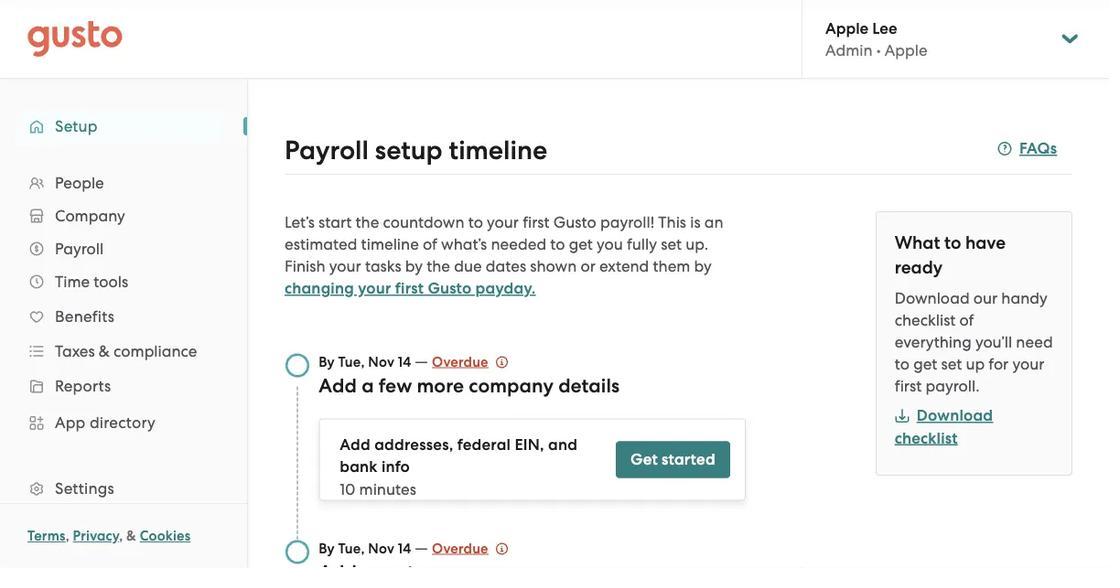 Task type: locate. For each thing, give the bounding box(es) containing it.
company
[[469, 374, 554, 397]]

1 vertical spatial &
[[126, 528, 136, 544]]

1 vertical spatial —
[[415, 539, 428, 557]]

1 by from the left
[[405, 257, 423, 275]]

0 vertical spatial by tue, nov 14 —
[[319, 352, 432, 370]]

0 vertical spatial &
[[99, 342, 110, 361]]

0 horizontal spatial ,
[[66, 528, 69, 544]]

download checklist
[[895, 406, 993, 447]]

to down everything
[[895, 355, 910, 373]]

1 vertical spatial 14
[[398, 540, 411, 557]]

get
[[569, 235, 593, 253], [913, 355, 937, 373]]

0 vertical spatial by
[[319, 354, 335, 370]]

—
[[415, 352, 428, 370], [415, 539, 428, 557]]

first up needed in the left top of the page
[[523, 213, 550, 232]]

2 by tue, nov 14 — from the top
[[319, 539, 432, 557]]

by down up.
[[694, 257, 712, 275]]

2 overdue from the top
[[432, 540, 488, 557]]

download down payroll.
[[917, 406, 993, 425]]

1 vertical spatial get
[[913, 355, 937, 373]]

first
[[523, 213, 550, 232], [395, 279, 424, 298], [895, 377, 922, 395]]

app directory
[[55, 414, 156, 432]]

download down ready
[[895, 289, 970, 307]]

0 horizontal spatial first
[[395, 279, 424, 298]]

1 vertical spatial tue,
[[338, 540, 365, 557]]

of down our
[[960, 311, 974, 329]]

apple lee admin • apple
[[825, 19, 927, 59]]

2 , from the left
[[119, 528, 123, 544]]

nov
[[368, 354, 394, 370], [368, 540, 394, 557]]

0 vertical spatial apple
[[825, 19, 869, 37]]

2 horizontal spatial first
[[895, 377, 922, 395]]

0 horizontal spatial &
[[99, 342, 110, 361]]

1 by from the top
[[319, 354, 335, 370]]

0 horizontal spatial gusto
[[428, 279, 472, 298]]

first left payroll.
[[895, 377, 922, 395]]

download inside download our handy checklist of everything you'll need to get set up for your first payroll.
[[895, 289, 970, 307]]

overdue up add a few more company details
[[432, 354, 488, 370]]

1 vertical spatial overdue
[[432, 540, 488, 557]]

14 for 2nd overdue popup button from the top
[[398, 540, 411, 557]]

to left have on the right top of page
[[944, 232, 961, 253]]

1 horizontal spatial &
[[126, 528, 136, 544]]

0 horizontal spatial by
[[405, 257, 423, 275]]

by
[[319, 354, 335, 370], [319, 540, 335, 557]]

get down everything
[[913, 355, 937, 373]]

1 tue, from the top
[[338, 354, 365, 370]]

by
[[405, 257, 423, 275], [694, 257, 712, 275]]

0 vertical spatial timeline
[[449, 135, 547, 166]]

1 vertical spatial first
[[395, 279, 424, 298]]

overdue button
[[432, 351, 509, 373], [432, 538, 509, 560]]

0 horizontal spatial apple
[[825, 19, 869, 37]]

0 horizontal spatial the
[[356, 213, 379, 232]]

1 vertical spatial set
[[941, 355, 962, 373]]

1 14 from the top
[[398, 354, 411, 370]]

few
[[379, 374, 412, 397]]

14 up few on the bottom
[[398, 354, 411, 370]]

set up them
[[661, 235, 682, 253]]

federal
[[457, 436, 511, 454]]

0 vertical spatial payroll
[[285, 135, 369, 166]]

a
[[362, 374, 374, 397]]

handy
[[1001, 289, 1048, 307]]

0 vertical spatial gusto
[[553, 213, 596, 232]]

0 horizontal spatial of
[[423, 235, 437, 253]]

nov down minutes
[[368, 540, 394, 557]]

2 checklist from the top
[[895, 429, 958, 447]]

first inside download our handy checklist of everything you'll need to get set up for your first payroll.
[[895, 377, 922, 395]]

overdue down add addresses, federal ein, and bank info 10 minutes
[[432, 540, 488, 557]]

— up more
[[415, 352, 428, 370]]

is
[[690, 213, 701, 232]]

overdue
[[432, 354, 488, 370], [432, 540, 488, 557]]

admin
[[825, 41, 873, 59]]

apple right •
[[885, 41, 927, 59]]

2 overdue button from the top
[[432, 538, 509, 560]]

set up payroll.
[[941, 355, 962, 373]]

, left privacy link on the bottom of the page
[[66, 528, 69, 544]]

benefits link
[[18, 300, 229, 333]]

,
[[66, 528, 69, 544], [119, 528, 123, 544]]

your
[[487, 213, 519, 232], [329, 257, 361, 275], [358, 279, 391, 298], [1013, 355, 1044, 373]]

1 vertical spatial nov
[[368, 540, 394, 557]]

timeline up tasks
[[361, 235, 419, 253]]

of down 'countdown'
[[423, 235, 437, 253]]

taxes
[[55, 342, 95, 361]]

company button
[[18, 199, 229, 232]]

payroll inside payroll dropdown button
[[55, 240, 104, 258]]

0 vertical spatial —
[[415, 352, 428, 370]]

1 vertical spatial of
[[960, 311, 974, 329]]

0 vertical spatial first
[[523, 213, 550, 232]]

add
[[319, 374, 357, 397], [340, 436, 371, 454]]

estimated
[[285, 235, 357, 253]]

1 horizontal spatial gusto
[[553, 213, 596, 232]]

download inside download checklist
[[917, 406, 993, 425]]

the
[[356, 213, 379, 232], [427, 257, 450, 275]]

your down need
[[1013, 355, 1044, 373]]

0 vertical spatial overdue button
[[432, 351, 509, 373]]

payroll up time
[[55, 240, 104, 258]]

shown
[[530, 257, 577, 275]]

benefits
[[55, 307, 114, 326]]

1 vertical spatial apple
[[885, 41, 927, 59]]

privacy link
[[73, 528, 119, 544]]

overdue for 1st overdue popup button from the top of the page
[[432, 354, 488, 370]]

1 vertical spatial by
[[319, 540, 335, 557]]

by up changing your first gusto payday. button
[[405, 257, 423, 275]]

tue, up a
[[338, 354, 365, 370]]

0 vertical spatial overdue
[[432, 354, 488, 370]]

1 horizontal spatial ,
[[119, 528, 123, 544]]

2 14 from the top
[[398, 540, 411, 557]]

0 vertical spatial of
[[423, 235, 437, 253]]

payday.
[[475, 279, 536, 298]]

the left due at the left of the page
[[427, 257, 450, 275]]

privacy
[[73, 528, 119, 544]]

to
[[468, 213, 483, 232], [944, 232, 961, 253], [550, 235, 565, 253], [895, 355, 910, 373]]

2 by from the top
[[319, 540, 335, 557]]

payroll.
[[926, 377, 980, 395]]

1 checklist from the top
[[895, 311, 956, 329]]

ready
[[895, 257, 943, 278]]

1 horizontal spatial get
[[913, 355, 937, 373]]

you
[[597, 235, 623, 253]]

add inside add addresses, federal ein, and bank info 10 minutes
[[340, 436, 371, 454]]

get started button
[[616, 442, 730, 478]]

download checklist link
[[895, 406, 993, 447]]

&
[[99, 342, 110, 361], [126, 528, 136, 544]]

14 for 1st overdue popup button from the top of the page
[[398, 354, 411, 370]]

overdue button up add a few more company details
[[432, 351, 509, 373]]

info
[[381, 458, 410, 476]]

1 by tue, nov 14 — from the top
[[319, 352, 432, 370]]

0 vertical spatial add
[[319, 374, 357, 397]]

1 vertical spatial timeline
[[361, 235, 419, 253]]

0 horizontal spatial set
[[661, 235, 682, 253]]

0 vertical spatial 14
[[398, 354, 411, 370]]

0 vertical spatial set
[[661, 235, 682, 253]]

0 horizontal spatial get
[[569, 235, 593, 253]]

add up bank
[[340, 436, 371, 454]]

checklist
[[895, 311, 956, 329], [895, 429, 958, 447]]

1 overdue from the top
[[432, 354, 488, 370]]

get inside download our handy checklist of everything you'll need to get set up for your first payroll.
[[913, 355, 937, 373]]

, left the "cookies"
[[119, 528, 123, 544]]

1 — from the top
[[415, 352, 428, 370]]

by tue, nov 14 — for 1st overdue popup button from the top of the page
[[319, 352, 432, 370]]

by tue, nov 14 — down minutes
[[319, 539, 432, 557]]

to inside download our handy checklist of everything you'll need to get set up for your first payroll.
[[895, 355, 910, 373]]

1 horizontal spatial payroll
[[285, 135, 369, 166]]

& inside dropdown button
[[99, 342, 110, 361]]

gusto
[[553, 213, 596, 232], [428, 279, 472, 298]]

1 overdue button from the top
[[432, 351, 509, 373]]

apple up admin
[[825, 19, 869, 37]]

get
[[631, 450, 658, 469]]

get inside let's start the countdown to your first gusto payroll! this is an estimated                     timeline of what's needed to get you fully set up. finish your tasks by the due dates shown or extend them by changing your first gusto payday.
[[569, 235, 593, 253]]

add left a
[[319, 374, 357, 397]]

add for add addresses, federal ein, and bank info 10 minutes
[[340, 436, 371, 454]]

— down minutes
[[415, 539, 428, 557]]

overdue button down add addresses, federal ein, and bank info 10 minutes
[[432, 538, 509, 560]]

tue, for 2nd overdue popup button from the top
[[338, 540, 365, 557]]

details
[[558, 374, 620, 397]]

1 vertical spatial the
[[427, 257, 450, 275]]

0 horizontal spatial timeline
[[361, 235, 419, 253]]

& left the "cookies"
[[126, 528, 136, 544]]

1 vertical spatial download
[[917, 406, 993, 425]]

nov up a
[[368, 354, 394, 370]]

of
[[423, 235, 437, 253], [960, 311, 974, 329]]

1 vertical spatial add
[[340, 436, 371, 454]]

by tue, nov 14 — up a
[[319, 352, 432, 370]]

get up or
[[569, 235, 593, 253]]

1 horizontal spatial of
[[960, 311, 974, 329]]

gusto up or
[[553, 213, 596, 232]]

1 vertical spatial by tue, nov 14 —
[[319, 539, 432, 557]]

cookies button
[[140, 525, 191, 547]]

first down tasks
[[395, 279, 424, 298]]

2 vertical spatial first
[[895, 377, 922, 395]]

0 vertical spatial checklist
[[895, 311, 956, 329]]

2 — from the top
[[415, 539, 428, 557]]

list
[[0, 167, 247, 568]]

1 vertical spatial checklist
[[895, 429, 958, 447]]

14 down minutes
[[398, 540, 411, 557]]

payroll!
[[600, 213, 654, 232]]

timeline right setup
[[449, 135, 547, 166]]

timeline inside let's start the countdown to your first gusto payroll! this is an estimated                     timeline of what's needed to get you fully set up. finish your tasks by the due dates shown or extend them by changing your first gusto payday.
[[361, 235, 419, 253]]

0 horizontal spatial payroll
[[55, 240, 104, 258]]

14
[[398, 354, 411, 370], [398, 540, 411, 557]]

2 nov from the top
[[368, 540, 394, 557]]

1 horizontal spatial set
[[941, 355, 962, 373]]

0 vertical spatial download
[[895, 289, 970, 307]]

& right taxes
[[99, 342, 110, 361]]

1 horizontal spatial by
[[694, 257, 712, 275]]

checklist up everything
[[895, 311, 956, 329]]

1 horizontal spatial first
[[523, 213, 550, 232]]

checklist down payroll.
[[895, 429, 958, 447]]

0 vertical spatial get
[[569, 235, 593, 253]]

addresses,
[[374, 436, 453, 454]]

tue, down 10 on the left bottom of the page
[[338, 540, 365, 557]]

set inside let's start the countdown to your first gusto payroll! this is an estimated                     timeline of what's needed to get you fully set up. finish your tasks by the due dates shown or extend them by changing your first gusto payday.
[[661, 235, 682, 253]]

2 tue, from the top
[[338, 540, 365, 557]]

apple
[[825, 19, 869, 37], [885, 41, 927, 59]]

your down estimated
[[329, 257, 361, 275]]

to up what's
[[468, 213, 483, 232]]

checklist inside download checklist
[[895, 429, 958, 447]]

0 vertical spatial nov
[[368, 354, 394, 370]]

tue, for 1st overdue popup button from the top of the page
[[338, 354, 365, 370]]

by tue, nov 14 —
[[319, 352, 432, 370], [319, 539, 432, 557]]

1 vertical spatial overdue button
[[432, 538, 509, 560]]

1 vertical spatial payroll
[[55, 240, 104, 258]]

payroll up start
[[285, 135, 369, 166]]

download our handy checklist of everything you'll need to get set up for your first payroll.
[[895, 289, 1053, 395]]

0 vertical spatial tue,
[[338, 354, 365, 370]]

gusto down due at the left of the page
[[428, 279, 472, 298]]

the right start
[[356, 213, 379, 232]]



Task type: vqa. For each thing, say whether or not it's contained in the screenshot.
,
yes



Task type: describe. For each thing, give the bounding box(es) containing it.
everything
[[895, 333, 972, 351]]

people button
[[18, 167, 229, 199]]

dates
[[486, 257, 526, 275]]

overdue for 2nd overdue popup button from the top
[[432, 540, 488, 557]]

countdown
[[383, 213, 464, 232]]

cookies
[[140, 528, 191, 544]]

let's start the countdown to your first gusto payroll! this is an estimated                     timeline of what's needed to get you fully set up. finish your tasks by the due dates shown or extend them by changing your first gusto payday.
[[285, 213, 723, 298]]

directory
[[90, 414, 156, 432]]

setup link
[[18, 110, 229, 143]]

minutes
[[359, 480, 416, 498]]

taxes & compliance button
[[18, 335, 229, 368]]

0 vertical spatial the
[[356, 213, 379, 232]]

set inside download our handy checklist of everything you'll need to get set up for your first payroll.
[[941, 355, 962, 373]]

reports link
[[18, 370, 229, 403]]

payroll for payroll
[[55, 240, 104, 258]]

by for 2nd overdue popup button from the top
[[319, 540, 335, 557]]

or
[[581, 257, 596, 275]]

lee
[[872, 19, 897, 37]]

1 nov from the top
[[368, 354, 394, 370]]

an
[[704, 213, 723, 232]]

setup
[[375, 135, 443, 166]]

this
[[658, 213, 686, 232]]

settings
[[55, 480, 114, 498]]

download for our
[[895, 289, 970, 307]]

faqs
[[1019, 139, 1057, 158]]

start
[[319, 213, 352, 232]]

your down tasks
[[358, 279, 391, 298]]

1 , from the left
[[66, 528, 69, 544]]

time tools button
[[18, 265, 229, 298]]

setup
[[55, 117, 98, 135]]

fully
[[627, 235, 657, 253]]

your up needed in the left top of the page
[[487, 213, 519, 232]]

and
[[548, 436, 578, 454]]

of inside let's start the countdown to your first gusto payroll! this is an estimated                     timeline of what's needed to get you fully set up. finish your tasks by the due dates shown or extend them by changing your first gusto payday.
[[423, 235, 437, 253]]

time tools
[[55, 273, 128, 291]]

people
[[55, 174, 104, 192]]

payroll setup timeline
[[285, 135, 547, 166]]

settings link
[[18, 472, 229, 505]]

compliance
[[114, 342, 197, 361]]

changing
[[285, 279, 354, 298]]

app
[[55, 414, 86, 432]]

ein,
[[515, 436, 544, 454]]

bank
[[340, 458, 378, 476]]

let's
[[285, 213, 315, 232]]

payroll for payroll setup timeline
[[285, 135, 369, 166]]

payroll button
[[18, 232, 229, 265]]

add for add a few more company details
[[319, 374, 357, 397]]

faqs button
[[997, 138, 1057, 160]]

up.
[[686, 235, 708, 253]]

by tue, nov 14 — for 2nd overdue popup button from the top
[[319, 539, 432, 557]]

by for 1st overdue popup button from the top of the page
[[319, 354, 335, 370]]

up
[[966, 355, 985, 373]]

for
[[989, 355, 1009, 373]]

app directory link
[[18, 406, 229, 439]]

time
[[55, 273, 90, 291]]

started
[[662, 450, 715, 469]]

1 horizontal spatial the
[[427, 257, 450, 275]]

terms
[[27, 528, 66, 544]]

•
[[876, 41, 881, 59]]

company
[[55, 207, 125, 225]]

gusto navigation element
[[0, 79, 247, 568]]

tasks
[[365, 257, 401, 275]]

needed
[[491, 235, 546, 253]]

reports
[[55, 377, 111, 395]]

home image
[[27, 21, 123, 57]]

10
[[340, 480, 355, 498]]

add a few more company details
[[319, 374, 620, 397]]

of inside download our handy checklist of everything you'll need to get set up for your first payroll.
[[960, 311, 974, 329]]

finish
[[285, 257, 325, 275]]

terms , privacy , & cookies
[[27, 528, 191, 544]]

list containing people
[[0, 167, 247, 568]]

to up shown
[[550, 235, 565, 253]]

have
[[965, 232, 1006, 253]]

more
[[417, 374, 464, 397]]

checklist inside download our handy checklist of everything you'll need to get set up for your first payroll.
[[895, 311, 956, 329]]

tools
[[94, 273, 128, 291]]

1 vertical spatial gusto
[[428, 279, 472, 298]]

your inside download our handy checklist of everything you'll need to get set up for your first payroll.
[[1013, 355, 1044, 373]]

terms link
[[27, 528, 66, 544]]

add addresses, federal ein, and bank info 10 minutes
[[340, 436, 578, 498]]

them
[[653, 257, 690, 275]]

download for checklist
[[917, 406, 993, 425]]

changing your first gusto payday. button
[[285, 278, 536, 300]]

you'll
[[975, 333, 1012, 351]]

extend
[[599, 257, 649, 275]]

1 horizontal spatial apple
[[885, 41, 927, 59]]

2 by from the left
[[694, 257, 712, 275]]

1 horizontal spatial timeline
[[449, 135, 547, 166]]

what's
[[441, 235, 487, 253]]

what to have ready
[[895, 232, 1006, 278]]

taxes & compliance
[[55, 342, 197, 361]]

need
[[1016, 333, 1053, 351]]

to inside what to have ready
[[944, 232, 961, 253]]

our
[[973, 289, 998, 307]]

get started
[[631, 450, 715, 469]]

due
[[454, 257, 482, 275]]

what
[[895, 232, 940, 253]]



